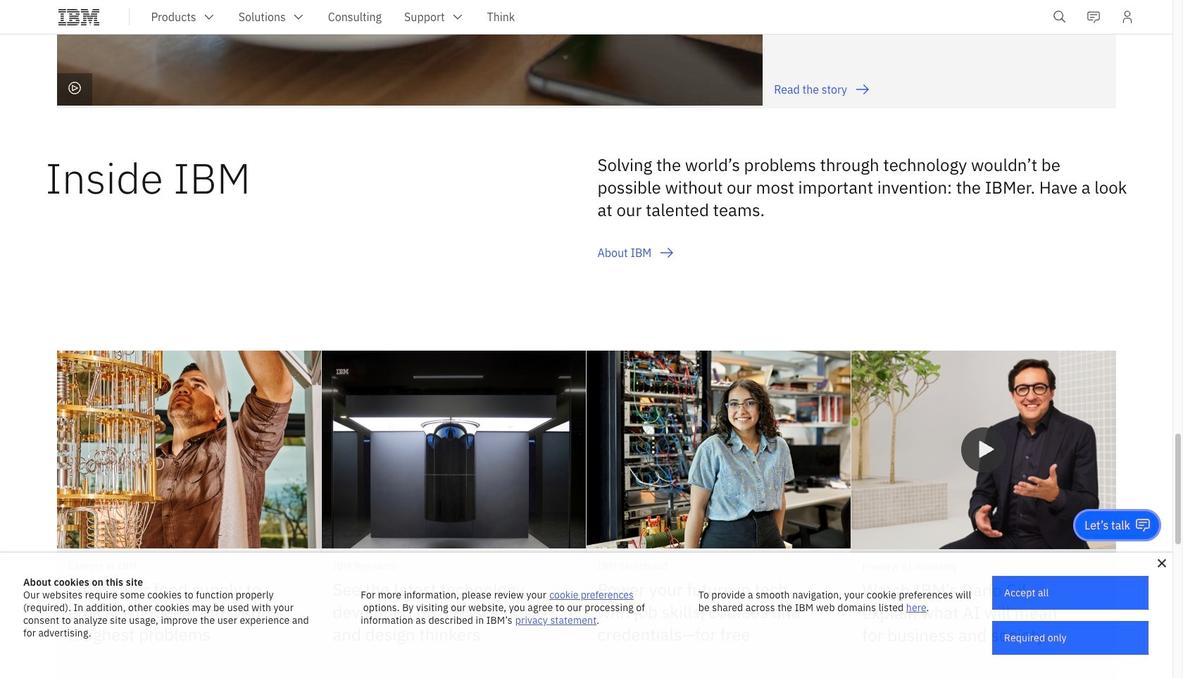 Task type: describe. For each thing, give the bounding box(es) containing it.
let's talk element
[[1085, 518, 1131, 533]]



